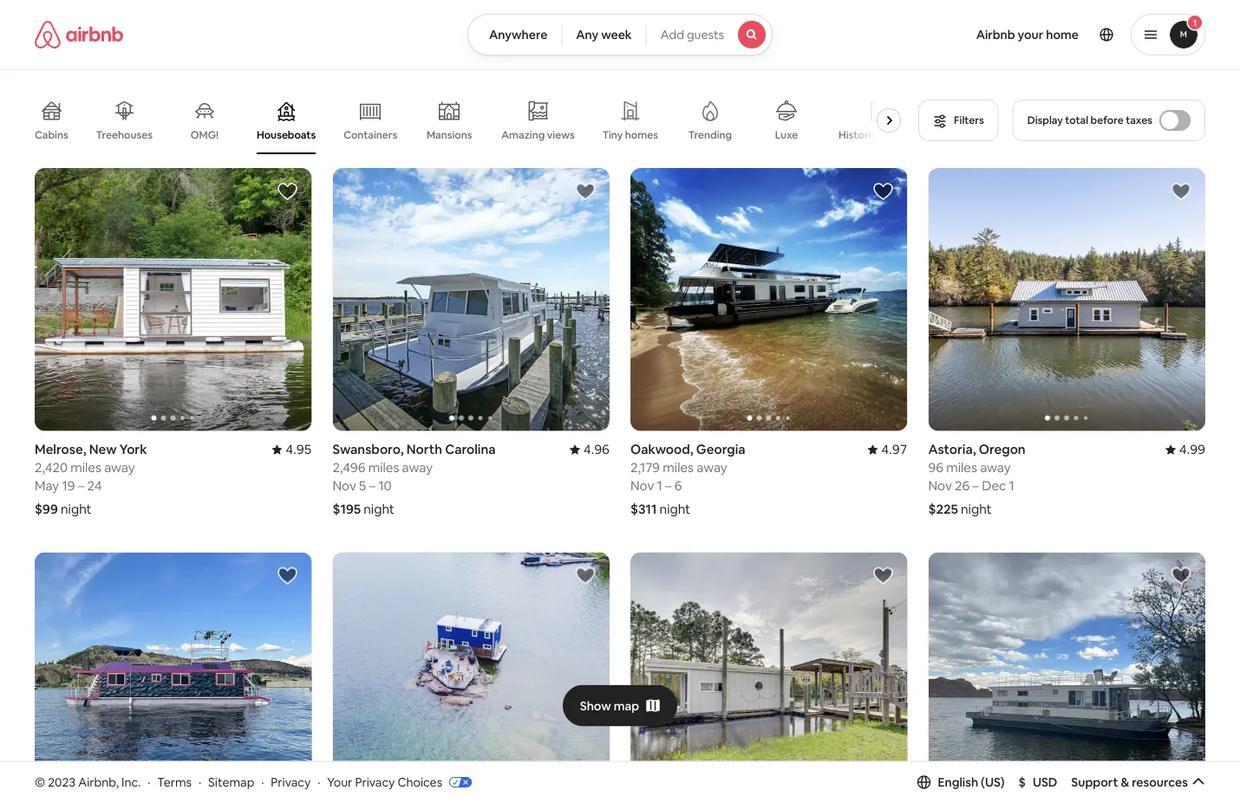 Task type: vqa. For each thing, say whether or not it's contained in the screenshot.


Task type: locate. For each thing, give the bounding box(es) containing it.
resources
[[1132, 775, 1188, 791]]

nov
[[333, 478, 356, 495], [630, 478, 654, 495], [928, 478, 952, 495]]

away
[[104, 460, 135, 477], [402, 460, 433, 477], [697, 460, 727, 477], [980, 460, 1011, 477]]

$225
[[928, 501, 958, 518]]

4.96 out of 5 average rating image
[[570, 441, 610, 458]]

may
[[35, 478, 59, 495]]

add to wishlist: kelowna, canada image
[[277, 566, 298, 587]]

tiny
[[603, 128, 623, 142]]

miles up 10
[[368, 460, 399, 477]]

astoria,
[[928, 441, 976, 458]]

privacy right your
[[355, 775, 395, 791]]

miles inside 'melrose, new york 2,420 miles away may 19 – 24 $99 night'
[[70, 460, 101, 477]]

– right 26
[[973, 478, 979, 495]]

1 inside oakwood, georgia 2,179 miles away nov 1 – 6 $311 night
[[657, 478, 662, 495]]

week
[[601, 27, 632, 42]]

miles inside 'swansboro, north carolina 2,496 miles away nov 5 – 10 $195 night'
[[368, 460, 399, 477]]

before
[[1091, 114, 1124, 127]]

1 horizontal spatial privacy
[[355, 775, 395, 791]]

2,179
[[630, 460, 660, 477]]

group
[[35, 87, 920, 154], [35, 168, 312, 431], [333, 168, 610, 431], [630, 168, 908, 431], [928, 168, 1205, 431], [35, 553, 312, 804], [333, 553, 610, 804], [630, 553, 908, 804], [928, 553, 1205, 804]]

north
[[406, 441, 442, 458]]

nov left 5
[[333, 478, 356, 495]]

night down 6
[[660, 501, 690, 518]]

2 away from the left
[[402, 460, 433, 477]]

· left privacy link
[[261, 775, 264, 791]]

nov down 2,179
[[630, 478, 654, 495]]

None search field
[[467, 14, 773, 56]]

1 miles from the left
[[70, 460, 101, 477]]

miles inside astoria, oregon 96 miles away nov 26 – dec 1 $225 night
[[946, 460, 977, 477]]

oakwood, georgia 2,179 miles away nov 1 – 6 $311 night
[[630, 441, 745, 518]]

mansions
[[427, 128, 472, 142]]

4 away from the left
[[980, 460, 1011, 477]]

privacy link
[[271, 775, 311, 791]]

show map button
[[563, 686, 677, 727]]

96
[[928, 460, 943, 477]]

terms
[[157, 775, 192, 791]]

airbnb your home link
[[966, 16, 1089, 53]]

2 privacy from the left
[[355, 775, 395, 791]]

group containing houseboats
[[35, 87, 920, 154]]

houseboats
[[257, 128, 316, 142]]

1 nov from the left
[[333, 478, 356, 495]]

6
[[675, 478, 682, 495]]

taxes
[[1126, 114, 1153, 127]]

miles
[[70, 460, 101, 477], [368, 460, 399, 477], [663, 460, 694, 477], [946, 460, 977, 477]]

anywhere button
[[467, 14, 562, 56]]

filters button
[[918, 100, 999, 141]]

&
[[1121, 775, 1129, 791]]

1 horizontal spatial nov
[[630, 478, 654, 495]]

– inside 'swansboro, north carolina 2,496 miles away nov 5 – 10 $195 night'
[[369, 478, 376, 495]]

add to wishlist: bay st. louis, mississippi image
[[873, 566, 894, 587]]

none search field containing anywhere
[[467, 14, 773, 56]]

nov down 96
[[928, 478, 952, 495]]

1 horizontal spatial homes
[[887, 128, 920, 142]]

support & resources button
[[1071, 775, 1205, 791]]

homes for tiny homes
[[625, 128, 658, 142]]

·
[[148, 775, 150, 791], [199, 775, 201, 791], [261, 775, 264, 791], [318, 775, 320, 791]]

night down 26
[[961, 501, 992, 518]]

2,496
[[333, 460, 365, 477]]

sitemap
[[208, 775, 254, 791]]

inc.
[[121, 775, 141, 791]]

3 · from the left
[[261, 775, 264, 791]]

· right terms link
[[199, 775, 201, 791]]

night inside 'swansboro, north carolina 2,496 miles away nov 5 – 10 $195 night'
[[364, 501, 394, 518]]

2 miles from the left
[[368, 460, 399, 477]]

0 horizontal spatial 1
[[657, 478, 662, 495]]

0 horizontal spatial privacy
[[271, 775, 311, 791]]

airbnb
[[976, 27, 1015, 42]]

1 horizontal spatial 1
[[1009, 478, 1014, 495]]

guests
[[687, 27, 724, 42]]

2 horizontal spatial 1
[[1193, 17, 1197, 28]]

anywhere
[[489, 27, 547, 42]]

1 · from the left
[[148, 775, 150, 791]]

– right 19
[[78, 478, 84, 495]]

night inside astoria, oregon 96 miles away nov 26 – dec 1 $225 night
[[961, 501, 992, 518]]

add to wishlist: melrose, new york image
[[277, 181, 298, 202]]

night for $225
[[961, 501, 992, 518]]

4 – from the left
[[973, 478, 979, 495]]

– left 6
[[665, 478, 672, 495]]

nov inside astoria, oregon 96 miles away nov 26 – dec 1 $225 night
[[928, 478, 952, 495]]

4 night from the left
[[961, 501, 992, 518]]

1 – from the left
[[78, 478, 84, 495]]

new
[[89, 441, 117, 458]]

york
[[119, 441, 147, 458]]

night inside 'melrose, new york 2,420 miles away may 19 – 24 $99 night'
[[61, 501, 92, 518]]

· left your
[[318, 775, 320, 791]]

night down 19
[[61, 501, 92, 518]]

away down north
[[402, 460, 433, 477]]

homes right historical
[[887, 128, 920, 142]]

containers
[[344, 128, 397, 142]]

privacy inside the "your privacy choices" link
[[355, 775, 395, 791]]

away inside 'melrose, new york 2,420 miles away may 19 – 24 $99 night'
[[104, 460, 135, 477]]

homes right the tiny
[[625, 128, 658, 142]]

away down the york at the left bottom of the page
[[104, 460, 135, 477]]

4.97 out of 5 average rating image
[[867, 441, 908, 458]]

26
[[955, 478, 970, 495]]

0 horizontal spatial nov
[[333, 478, 356, 495]]

$
[[1019, 775, 1026, 791]]

$ usd
[[1019, 775, 1057, 791]]

night inside oakwood, georgia 2,179 miles away nov 1 – 6 $311 night
[[660, 501, 690, 518]]

3 away from the left
[[697, 460, 727, 477]]

any
[[576, 27, 599, 42]]

2 night from the left
[[364, 501, 394, 518]]

4.99 out of 5 average rating image
[[1165, 441, 1205, 458]]

airbnb your home
[[976, 27, 1079, 42]]

nov inside oakwood, georgia 2,179 miles away nov 1 – 6 $311 night
[[630, 478, 654, 495]]

miles up 26
[[946, 460, 977, 477]]

english (us)
[[938, 775, 1005, 791]]

3 night from the left
[[660, 501, 690, 518]]

– right 5
[[369, 478, 376, 495]]

3 miles from the left
[[663, 460, 694, 477]]

–
[[78, 478, 84, 495], [369, 478, 376, 495], [665, 478, 672, 495], [973, 478, 979, 495]]

away down georgia
[[697, 460, 727, 477]]

miles up 24
[[70, 460, 101, 477]]

carolina
[[445, 441, 496, 458]]

1 inside 1 dropdown button
[[1193, 17, 1197, 28]]

2 – from the left
[[369, 478, 376, 495]]

2 horizontal spatial nov
[[928, 478, 952, 495]]

away up "dec"
[[980, 460, 1011, 477]]

amazing views
[[501, 128, 575, 142]]

away inside astoria, oregon 96 miles away nov 26 – dec 1 $225 night
[[980, 460, 1011, 477]]

3 nov from the left
[[928, 478, 952, 495]]

home
[[1046, 27, 1079, 42]]

night
[[61, 501, 92, 518], [364, 501, 394, 518], [660, 501, 690, 518], [961, 501, 992, 518]]

1 night from the left
[[61, 501, 92, 518]]

1
[[1193, 17, 1197, 28], [657, 478, 662, 495], [1009, 478, 1014, 495]]

©
[[35, 775, 45, 791]]

miles up 6
[[663, 460, 694, 477]]

display
[[1027, 114, 1063, 127]]

0 horizontal spatial homes
[[625, 128, 658, 142]]

night down 10
[[364, 501, 394, 518]]

· right inc.
[[148, 775, 150, 791]]

4.96
[[583, 441, 610, 458]]

privacy left your
[[271, 775, 311, 791]]

$195
[[333, 501, 361, 518]]

your
[[1018, 27, 1043, 42]]

any week button
[[561, 14, 647, 56]]

3 – from the left
[[665, 478, 672, 495]]

astoria, oregon 96 miles away nov 26 – dec 1 $225 night
[[928, 441, 1026, 518]]

1 away from the left
[[104, 460, 135, 477]]

homes
[[887, 128, 920, 142], [625, 128, 658, 142]]

2 nov from the left
[[630, 478, 654, 495]]

privacy
[[271, 775, 311, 791], [355, 775, 395, 791]]

4 miles from the left
[[946, 460, 977, 477]]



Task type: describe. For each thing, give the bounding box(es) containing it.
5
[[359, 478, 366, 495]]

historical
[[839, 128, 885, 142]]

georgia
[[696, 441, 745, 458]]

away inside oakwood, georgia 2,179 miles away nov 1 – 6 $311 night
[[697, 460, 727, 477]]

– inside astoria, oregon 96 miles away nov 26 – dec 1 $225 night
[[973, 478, 979, 495]]

oregon
[[979, 441, 1026, 458]]

any week
[[576, 27, 632, 42]]

display total before taxes button
[[1013, 100, 1205, 141]]

add to wishlist: swansboro, north carolina image
[[575, 181, 596, 202]]

trending
[[688, 128, 732, 142]]

1 privacy from the left
[[271, 775, 311, 791]]

english (us) button
[[917, 775, 1005, 791]]

nov for nov 1 – 6
[[630, 478, 654, 495]]

historical homes
[[839, 128, 920, 142]]

1 button
[[1131, 14, 1205, 56]]

2023
[[48, 775, 76, 791]]

add to wishlist: alcova, wyoming image
[[1171, 566, 1192, 587]]

display total before taxes
[[1027, 114, 1153, 127]]

omg!
[[191, 128, 219, 142]]

nov for nov 26 – dec 1
[[928, 478, 952, 495]]

usd
[[1033, 775, 1057, 791]]

4.99
[[1179, 441, 1205, 458]]

support & resources
[[1071, 775, 1188, 791]]

tiny homes
[[603, 128, 658, 142]]

homes for historical homes
[[887, 128, 920, 142]]

4 · from the left
[[318, 775, 320, 791]]

show map
[[580, 699, 639, 714]]

profile element
[[794, 0, 1205, 69]]

map
[[614, 699, 639, 714]]

terms · sitemap · privacy
[[157, 775, 311, 791]]

add guests
[[661, 27, 724, 42]]

add guests button
[[646, 14, 773, 56]]

2 · from the left
[[199, 775, 201, 791]]

away inside 'swansboro, north carolina 2,496 miles away nov 5 – 10 $195 night'
[[402, 460, 433, 477]]

melrose,
[[35, 441, 86, 458]]

add to wishlist: mallorytown, canada image
[[575, 566, 596, 587]]

© 2023 airbnb, inc. ·
[[35, 775, 150, 791]]

cabins
[[35, 128, 68, 142]]

4.97
[[881, 441, 908, 458]]

4.95
[[286, 441, 312, 458]]

swansboro, north carolina 2,496 miles away nov 5 – 10 $195 night
[[333, 441, 496, 518]]

your privacy choices link
[[327, 775, 472, 792]]

4.95 out of 5 average rating image
[[272, 441, 312, 458]]

english
[[938, 775, 978, 791]]

show
[[580, 699, 611, 714]]

your
[[327, 775, 352, 791]]

nov inside 'swansboro, north carolina 2,496 miles away nov 5 – 10 $195 night'
[[333, 478, 356, 495]]

24
[[87, 478, 102, 495]]

2,420
[[35, 460, 68, 477]]

oakwood,
[[630, 441, 693, 458]]

$311
[[630, 501, 657, 518]]

amazing
[[501, 128, 545, 142]]

luxe
[[775, 128, 798, 142]]

night for $99
[[61, 501, 92, 518]]

support
[[1071, 775, 1118, 791]]

night for $195
[[364, 501, 394, 518]]

add to wishlist: astoria, oregon image
[[1171, 181, 1192, 202]]

add
[[661, 27, 684, 42]]

19
[[62, 478, 75, 495]]

miles inside oakwood, georgia 2,179 miles away nov 1 – 6 $311 night
[[663, 460, 694, 477]]

1 inside astoria, oregon 96 miles away nov 26 – dec 1 $225 night
[[1009, 478, 1014, 495]]

filters
[[954, 114, 984, 127]]

total
[[1065, 114, 1088, 127]]

(us)
[[981, 775, 1005, 791]]

add to wishlist: oakwood, georgia image
[[873, 181, 894, 202]]

views
[[547, 128, 575, 142]]

– inside 'melrose, new york 2,420 miles away may 19 – 24 $99 night'
[[78, 478, 84, 495]]

melrose, new york 2,420 miles away may 19 – 24 $99 night
[[35, 441, 147, 518]]

sitemap link
[[208, 775, 254, 791]]

– inside oakwood, georgia 2,179 miles away nov 1 – 6 $311 night
[[665, 478, 672, 495]]

dec
[[982, 478, 1006, 495]]

swansboro,
[[333, 441, 404, 458]]

airbnb,
[[78, 775, 119, 791]]

$99
[[35, 501, 58, 518]]

choices
[[398, 775, 442, 791]]

your privacy choices
[[327, 775, 442, 791]]

treehouses
[[96, 128, 153, 142]]

terms link
[[157, 775, 192, 791]]

10
[[378, 478, 392, 495]]



